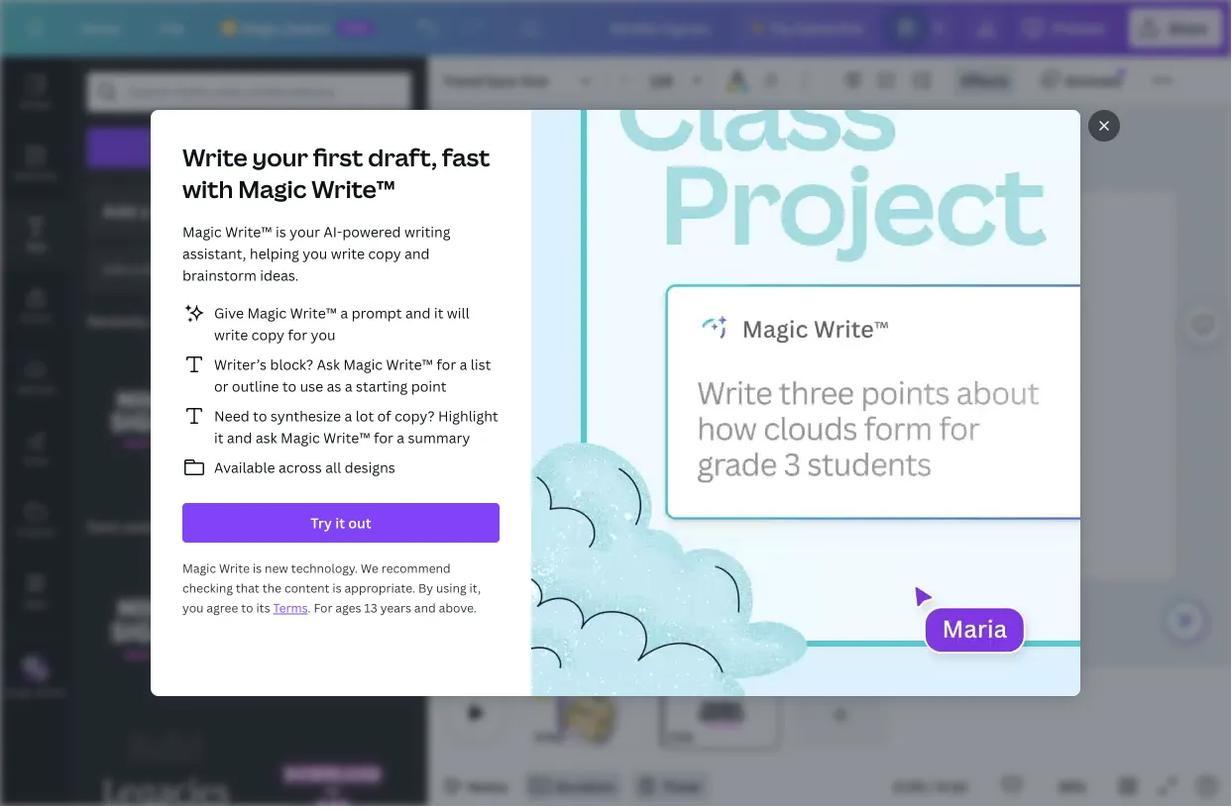 Task type: describe. For each thing, give the bounding box(es) containing it.
try canva pro button
[[736, 8, 879, 48]]

try canva pro
[[770, 18, 863, 37]]

add a little bit of body text
[[103, 261, 257, 277]]

recently
[[87, 312, 147, 330]]

side panel tab list
[[0, 56, 71, 715]]

and inside magic write™ is your ai-powered writing assistant, helping you write copy and brainstorm ideas.
[[404, 244, 430, 263]]

apps button
[[0, 556, 71, 627]]

0 vertical spatial text
[[243, 138, 270, 157]]

magic write™ is your ai-powered writing assistant, helping you write copy and brainstorm ideas.
[[182, 223, 450, 285]]

for inside need to synthesize a lot of copy? highlight it and ask magic write™ for a summary
[[374, 429, 393, 448]]

point
[[411, 377, 446, 396]]

try it out button
[[182, 504, 500, 543]]

give magic write™ a prompt and it will write copy for you
[[214, 304, 470, 344]]

connect
[[826, 445, 934, 465]]

timer
[[663, 778, 701, 796]]

bit
[[168, 261, 184, 277]]

projects button
[[0, 485, 71, 556]]

write for magic write
[[782, 246, 819, 265]]

writing
[[404, 223, 450, 241]]

1 5.0s button from the left
[[535, 728, 559, 747]]

helping
[[250, 244, 299, 263]]

you inside magic write™ is your ai-powered writing assistant, helping you write copy and brainstorm ideas.
[[303, 244, 327, 263]]

/
[[928, 778, 934, 796]]

effects
[[961, 71, 1009, 90]]

5.0s for 2nd 5.0s "button" from the right
[[535, 729, 559, 745]]

add a text box button
[[87, 128, 411, 168]]

to inside 'magic write is new technology. we recommend checking that the content is appropriate. by using it, you agree to its'
[[241, 600, 253, 617]]

05
[[475, 518, 532, 586]]

brand
[[21, 311, 50, 325]]

hide pages image
[[782, 654, 877, 670]]

to inside need to synthesize a lot of copy? highlight it and ask magic write™ for a summary
[[253, 407, 267, 426]]

write inside give magic write™ a prompt and it will write copy for you
[[214, 326, 248, 344]]

highlight
[[438, 407, 498, 426]]

magic media button
[[0, 643, 71, 715]]

appropriate.
[[344, 580, 415, 597]]

all
[[325, 458, 341, 477]]

try for try it out
[[311, 514, 332, 533]]

magic write is new technology. we recommend checking that the content is appropriate. by using it, you agree to its
[[182, 561, 481, 617]]

uploads button
[[0, 342, 71, 413]]

synthesize
[[270, 407, 341, 426]]

1 min
[[528, 488, 559, 505]]

magic write button
[[707, 240, 827, 271]]

copy inside magic write™ is your ai-powered writing assistant, helping you write copy and brainstorm ideas.
[[368, 244, 401, 263]]

for
[[314, 600, 332, 617]]

add a text box
[[201, 138, 297, 157]]

write inside magic write™ is your ai-powered writing assistant, helping you write copy and brainstorm ideas.
[[331, 244, 365, 263]]

list
[[471, 355, 491, 374]]

prompt
[[352, 304, 402, 323]]

trimming, end edge slider for 2nd trimming, start edge slider from the left
[[763, 684, 781, 747]]

0:05
[[893, 778, 925, 796]]

signals
[[689, 371, 966, 432]]

try it out
[[311, 514, 371, 533]]

your inside magic write™ is your ai-powered writing assistant, helping you write copy and brainstorm ideas.
[[290, 223, 320, 241]]

05 : 00
[[475, 518, 611, 586]]

summary
[[408, 429, 470, 448]]

media
[[36, 686, 66, 700]]

write™ inside need to synthesize a lot of copy? highlight it and ask magic write™ for a summary
[[323, 429, 370, 448]]

designs
[[345, 458, 395, 477]]

home link
[[63, 8, 136, 48]]

terms link
[[273, 600, 308, 617]]

a left box
[[232, 138, 240, 157]]

and inside give magic write™ a prompt and it will write copy for you
[[405, 304, 431, 323]]

a left list
[[459, 355, 467, 374]]

a left little
[[129, 261, 136, 277]]

2 5.0s button from the left
[[670, 728, 694, 747]]

write inside write your first draft, fast with magic write™
[[182, 141, 247, 173]]

magic switch
[[241, 18, 330, 37]]

draw button
[[0, 413, 71, 485]]

ungroup button
[[844, 240, 918, 271]]

magic inside writer's block? ask magic write™ for a list or outline to use as a starting point
[[343, 355, 383, 374]]

and inside need to synthesize a lot of copy? highlight it and ask magic write™ for a summary
[[227, 429, 252, 448]]

and down by
[[414, 600, 436, 617]]

will
[[447, 304, 470, 323]]

fast
[[442, 141, 490, 173]]

trimming, end edge slider for 1st trimming, start edge slider from the left
[[632, 684, 646, 747]]

Design title text field
[[594, 8, 728, 48]]

apps
[[23, 597, 48, 610]]

canva assistant image
[[1174, 610, 1197, 633]]

it inside give magic write™ a prompt and it will write copy for you
[[434, 304, 443, 323]]

we
[[361, 561, 378, 577]]

need
[[214, 407, 250, 426]]

switch
[[284, 18, 330, 37]]

:
[[536, 518, 550, 586]]

you inside 'magic write is new technology. we recommend checking that the content is appropriate. by using it, you agree to its'
[[182, 600, 204, 617]]

1 vertical spatial text
[[234, 261, 257, 277]]

00 button
[[550, 512, 615, 592]]

duration
[[556, 778, 615, 796]]

your inside write your first draft, fast with magic write™
[[252, 141, 308, 173]]

2 horizontal spatial is
[[332, 580, 342, 597]]

new
[[265, 561, 288, 577]]

a right as
[[345, 377, 352, 396]]

of inside need to synthesize a lot of copy? highlight it and ask magic write™ for a summary
[[377, 407, 391, 426]]

use
[[300, 377, 323, 396]]

add a subheading
[[103, 200, 248, 223]]

text
[[26, 240, 46, 253]]

magic write
[[739, 246, 819, 265]]

pro
[[840, 18, 863, 37]]

new
[[344, 21, 369, 34]]

subheading
[[153, 200, 248, 223]]

a left lot
[[344, 407, 352, 426]]

lot
[[356, 407, 374, 426]]

across
[[278, 458, 322, 477]]

design
[[19, 97, 52, 111]]

magic inside magic write™ is your ai-powered writing assistant, helping you write copy and brainstorm ideas.
[[182, 223, 222, 241]]

by
[[418, 580, 433, 597]]

a left subheading
[[140, 200, 150, 223]]

magic inside side panel tab list
[[5, 686, 34, 700]]

recommend
[[381, 561, 451, 577]]

1 trimming, start edge slider from the left
[[527, 684, 541, 747]]

write your first draft, fast with magic write™
[[182, 141, 490, 205]]

nimble
[[705, 310, 950, 372]]

terms . for ages 13 years and above.
[[273, 600, 477, 617]]



Task type: vqa. For each thing, say whether or not it's contained in the screenshot.
5.0s
yes



Task type: locate. For each thing, give the bounding box(es) containing it.
for up point at the left of the page
[[436, 355, 456, 374]]

is up "helping"
[[276, 223, 286, 241]]

min
[[537, 488, 559, 505]]

0 horizontal spatial try
[[311, 514, 332, 533]]

projects
[[16, 525, 56, 539]]

a down copy?
[[397, 429, 404, 448]]

checking
[[182, 580, 233, 597]]

copy up block?
[[251, 326, 284, 344]]

write™ up point at the left of the page
[[386, 355, 433, 374]]

2 vertical spatial is
[[332, 580, 342, 597]]

for up block?
[[288, 326, 307, 344]]

write™ up powered
[[311, 173, 395, 205]]

list containing give magic write™ a prompt and it will write copy for you
[[182, 301, 500, 480]]

trimming, start edge slider
[[527, 684, 541, 747], [662, 684, 680, 747]]

1 horizontal spatial of
[[377, 407, 391, 426]]

05 button
[[472, 512, 536, 592]]

13
[[364, 600, 377, 617]]

to
[[282, 377, 297, 396], [253, 407, 267, 426], [788, 445, 819, 465], [241, 600, 253, 617]]

0 vertical spatial write
[[331, 244, 365, 263]]

text button
[[0, 199, 71, 271]]

writer's block? ask magic write™ for a list or outline to use as a starting point
[[214, 355, 491, 396]]

of right lot
[[377, 407, 391, 426]]

used
[[150, 312, 183, 330]]

for inside writer's block? ask magic write™ for a list or outline to use as a starting point
[[436, 355, 456, 374]]

write™ down ideas.
[[290, 304, 337, 323]]

with
[[182, 173, 233, 205]]

0 vertical spatial try
[[770, 18, 791, 37]]

you up the ask
[[311, 326, 336, 344]]

ai-
[[324, 223, 342, 241]]

elements button
[[0, 128, 71, 199]]

1 horizontal spatial is
[[276, 223, 286, 241]]

5.0s up duration button
[[535, 729, 559, 745]]

1 vertical spatial try
[[311, 514, 332, 533]]

copy down powered
[[368, 244, 401, 263]]

magic inside write your first draft, fast with magic write™
[[238, 173, 307, 205]]

to right here
[[788, 445, 819, 465]]

font combinations
[[87, 518, 214, 537]]

trimming, start edge slider up duration button
[[527, 684, 541, 747]]

to up ask
[[253, 407, 267, 426]]

add up with
[[201, 138, 229, 157]]

add for add a subheading
[[103, 200, 136, 223]]

add left little
[[103, 261, 126, 277]]

0:10
[[937, 778, 967, 796]]

0 horizontal spatial of
[[187, 261, 199, 277]]

available across all designs
[[214, 458, 395, 477]]

Search fonts and combinations search field
[[127, 73, 372, 111]]

uploads
[[16, 383, 56, 396]]

notes button
[[436, 771, 516, 803]]

try
[[770, 18, 791, 37], [311, 514, 332, 533]]

brand button
[[0, 271, 71, 342]]

1 horizontal spatial for
[[374, 429, 393, 448]]

try inside main menu bar
[[770, 18, 791, 37]]

agree
[[207, 600, 238, 617]]

to left its
[[241, 600, 253, 617]]

copy inside give magic write™ a prompt and it will write copy for you
[[251, 326, 284, 344]]

write left the ungroup
[[782, 246, 819, 265]]

1 horizontal spatial trimming, start edge slider
[[662, 684, 680, 747]]

list
[[182, 301, 500, 480]]

terms
[[273, 600, 308, 617]]

try left the out
[[311, 514, 332, 533]]

write™ down lot
[[323, 429, 370, 448]]

you
[[303, 244, 327, 263], [311, 326, 336, 344], [182, 600, 204, 617]]

write inside button
[[782, 246, 819, 265]]

ungroup
[[851, 246, 910, 265]]

it down need
[[214, 429, 223, 448]]

your left ai-
[[290, 223, 320, 241]]

add left subheading
[[103, 200, 136, 223]]

to down block?
[[282, 377, 297, 396]]

0 vertical spatial copy
[[368, 244, 401, 263]]

technology.
[[291, 561, 358, 577]]

trimming, end edge slider
[[632, 684, 646, 747], [763, 684, 781, 747]]

2 vertical spatial it
[[335, 514, 345, 533]]

1 horizontal spatial 5.0s
[[670, 729, 694, 745]]

1 trimming, end edge slider from the left
[[632, 684, 646, 747]]

try for try canva pro
[[770, 18, 791, 37]]

it,
[[469, 580, 481, 597]]

and left will
[[405, 304, 431, 323]]

2 vertical spatial you
[[182, 600, 204, 617]]

add
[[201, 138, 229, 157], [103, 200, 136, 223], [103, 261, 126, 277]]

starting
[[356, 377, 408, 396]]

1
[[528, 488, 534, 505]]

years
[[380, 600, 411, 617]]

2 trimming, start edge slider from the left
[[662, 684, 680, 747]]

as
[[327, 377, 341, 396]]

1 horizontal spatial 5.0s button
[[670, 728, 694, 747]]

0 horizontal spatial for
[[288, 326, 307, 344]]

of right bit
[[187, 261, 199, 277]]

here to connect
[[723, 445, 934, 465]]

timer button
[[631, 771, 709, 803]]

2 vertical spatial for
[[374, 429, 393, 448]]

combinations
[[121, 518, 214, 537]]

timer
[[472, 512, 615, 592]]

canva
[[794, 18, 836, 37]]

first
[[313, 141, 363, 173]]

group
[[609, 64, 714, 96], [87, 341, 238, 491], [87, 547, 245, 705], [253, 547, 411, 705], [87, 713, 245, 807], [253, 713, 411, 807]]

0 vertical spatial write
[[182, 141, 247, 173]]

ages
[[335, 600, 361, 617]]

write down ai-
[[331, 244, 365, 263]]

text left box
[[243, 138, 270, 157]]

need to synthesize a lot of copy? highlight it and ask magic write™ for a summary
[[214, 407, 498, 448]]

above.
[[439, 600, 477, 617]]

and down need
[[227, 429, 252, 448]]

you down ai-
[[303, 244, 327, 263]]

trimming, start edge slider left page title text box
[[662, 684, 680, 747]]

1 vertical spatial you
[[311, 326, 336, 344]]

1 vertical spatial it
[[214, 429, 223, 448]]

is inside magic write™ is your ai-powered writing assistant, helping you write copy and brainstorm ideas.
[[276, 223, 286, 241]]

1 vertical spatial copy
[[251, 326, 284, 344]]

magic inside 'magic write is new technology. we recommend checking that the content is appropriate. by using it, you agree to its'
[[182, 561, 216, 577]]

write™ inside write your first draft, fast with magic write™
[[311, 173, 395, 205]]

a left "prompt"
[[340, 304, 348, 323]]

0 vertical spatial for
[[288, 326, 307, 344]]

1 vertical spatial add
[[103, 200, 136, 223]]

ask
[[317, 355, 340, 374]]

0 vertical spatial add
[[201, 138, 229, 157]]

2 horizontal spatial for
[[436, 355, 456, 374]]

elements
[[13, 168, 58, 182]]

of inside 'add a little bit of body text' button
[[187, 261, 199, 277]]

write™ inside magic write™ is your ai-powered writing assistant, helping you write copy and brainstorm ideas.
[[225, 223, 272, 241]]

text right body
[[234, 261, 257, 277]]

add for add a little bit of body text
[[103, 261, 126, 277]]

write for magic write is new technology. we recommend checking that the content is appropriate. by using it, you agree to its
[[219, 561, 250, 577]]

2 vertical spatial write
[[219, 561, 250, 577]]

you inside give magic write™ a prompt and it will write copy for you
[[311, 326, 336, 344]]

1 horizontal spatial copy
[[368, 244, 401, 263]]

0 horizontal spatial copy
[[251, 326, 284, 344]]

it
[[434, 304, 443, 323], [214, 429, 223, 448], [335, 514, 345, 533]]

timer containing 05
[[472, 512, 615, 592]]

1 horizontal spatial write
[[331, 244, 365, 263]]

0 vertical spatial your
[[252, 141, 308, 173]]

0 horizontal spatial 5.0s
[[535, 729, 559, 745]]

effects button
[[954, 64, 1016, 96]]

1 horizontal spatial it
[[335, 514, 345, 533]]

or
[[214, 377, 228, 396]]

powered
[[342, 223, 401, 241]]

trimming, end edge slider left page title text box
[[632, 684, 646, 747]]

font
[[87, 518, 118, 537]]

out
[[348, 514, 371, 533]]

0 vertical spatial is
[[276, 223, 286, 241]]

1 vertical spatial is
[[253, 561, 262, 577]]

block?
[[270, 355, 313, 374]]

2 5.0s from the left
[[670, 729, 694, 745]]

magic inside need to synthesize a lot of copy? highlight it and ask magic write™ for a summary
[[281, 429, 320, 448]]

your left first
[[252, 141, 308, 173]]

notes
[[468, 778, 508, 796]]

is for new
[[253, 561, 262, 577]]

for
[[288, 326, 307, 344], [436, 355, 456, 374], [374, 429, 393, 448]]

write™ up "helping"
[[225, 223, 272, 241]]

1 horizontal spatial trimming, end edge slider
[[763, 684, 781, 747]]

nimble signals
[[689, 310, 966, 432]]

0 horizontal spatial trimming, start edge slider
[[527, 684, 541, 747]]

and down writing
[[404, 244, 430, 263]]

00
[[553, 518, 611, 586]]

for inside give magic write™ a prompt and it will write copy for you
[[288, 326, 307, 344]]

0 vertical spatial it
[[434, 304, 443, 323]]

5.0s left page title text box
[[670, 729, 694, 745]]

1 vertical spatial write
[[782, 246, 819, 265]]

add a subheading button
[[87, 185, 411, 238]]

it inside need to synthesize a lot of copy? highlight it and ask magic write™ for a summary
[[214, 429, 223, 448]]

ask
[[256, 429, 277, 448]]

magic
[[241, 18, 281, 37], [238, 173, 307, 205], [182, 223, 222, 241], [739, 246, 779, 265], [247, 304, 287, 323], [343, 355, 383, 374], [281, 429, 320, 448], [182, 561, 216, 577], [5, 686, 34, 700]]

write
[[182, 141, 247, 173], [782, 246, 819, 265], [219, 561, 250, 577]]

0 horizontal spatial write
[[214, 326, 248, 344]]

a inside give magic write™ a prompt and it will write copy for you
[[340, 304, 348, 323]]

outline
[[232, 377, 279, 396]]

write up subheading
[[182, 141, 247, 173]]

and
[[404, 244, 430, 263], [405, 304, 431, 323], [227, 429, 252, 448], [414, 600, 436, 617]]

5.0s for 2nd 5.0s "button" from left
[[670, 729, 694, 745]]

its
[[256, 600, 270, 617]]

it left the out
[[335, 514, 345, 533]]

1 vertical spatial your
[[290, 223, 320, 241]]

brainstorm
[[182, 266, 257, 285]]

of
[[187, 261, 199, 277], [377, 407, 391, 426]]

it left will
[[434, 304, 443, 323]]

magic inside give magic write™ a prompt and it will write copy for you
[[247, 304, 287, 323]]

write™ inside give magic write™ a prompt and it will write copy for you
[[290, 304, 337, 323]]

2 horizontal spatial it
[[434, 304, 443, 323]]

5.0s button left page title text box
[[670, 728, 694, 747]]

box
[[273, 138, 297, 157]]

trimming, end edge slider right page title text box
[[763, 684, 781, 747]]

Page title text field
[[702, 728, 710, 747]]

assistant,
[[182, 244, 246, 263]]

for down lot
[[374, 429, 393, 448]]

1 vertical spatial for
[[436, 355, 456, 374]]

1 horizontal spatial try
[[770, 18, 791, 37]]

add for add a text box
[[201, 138, 229, 157]]

5.0s button up duration button
[[535, 728, 559, 747]]

0 horizontal spatial 5.0s button
[[535, 728, 559, 747]]

1 5.0s from the left
[[535, 729, 559, 745]]

is left new
[[253, 561, 262, 577]]

0 horizontal spatial it
[[214, 429, 223, 448]]

write™ inside writer's block? ask magic write™ for a list or outline to use as a starting point
[[386, 355, 433, 374]]

it inside button
[[335, 514, 345, 533]]

duration button
[[524, 771, 623, 803]]

magic inside main menu bar
[[241, 18, 281, 37]]

write™
[[311, 173, 395, 205], [225, 223, 272, 241], [290, 304, 337, 323], [386, 355, 433, 374], [323, 429, 370, 448]]

0 vertical spatial of
[[187, 261, 199, 277]]

write down give
[[214, 326, 248, 344]]

copy
[[368, 244, 401, 263], [251, 326, 284, 344]]

add a little bit of body text button
[[87, 246, 411, 293]]

write up the that
[[219, 561, 250, 577]]

2 trimming, end edge slider from the left
[[763, 684, 781, 747]]

is up the ages
[[332, 580, 342, 597]]

0 horizontal spatial trimming, end edge slider
[[632, 684, 646, 747]]

0 vertical spatial you
[[303, 244, 327, 263]]

main menu bar
[[0, 0, 1231, 56]]

draw
[[23, 454, 48, 467]]

that
[[236, 580, 259, 597]]

you down the checking
[[182, 600, 204, 617]]

little
[[139, 261, 166, 277]]

write inside 'magic write is new technology. we recommend checking that the content is appropriate. by using it, you agree to its'
[[219, 561, 250, 577]]

2 vertical spatial add
[[103, 261, 126, 277]]

0 horizontal spatial is
[[253, 561, 262, 577]]

1 vertical spatial write
[[214, 326, 248, 344]]

to inside writer's block? ask magic write™ for a list or outline to use as a starting point
[[282, 377, 297, 396]]

is for your
[[276, 223, 286, 241]]

hide image
[[427, 384, 440, 479]]

try left 'canva'
[[770, 18, 791, 37]]

1 vertical spatial of
[[377, 407, 391, 426]]



